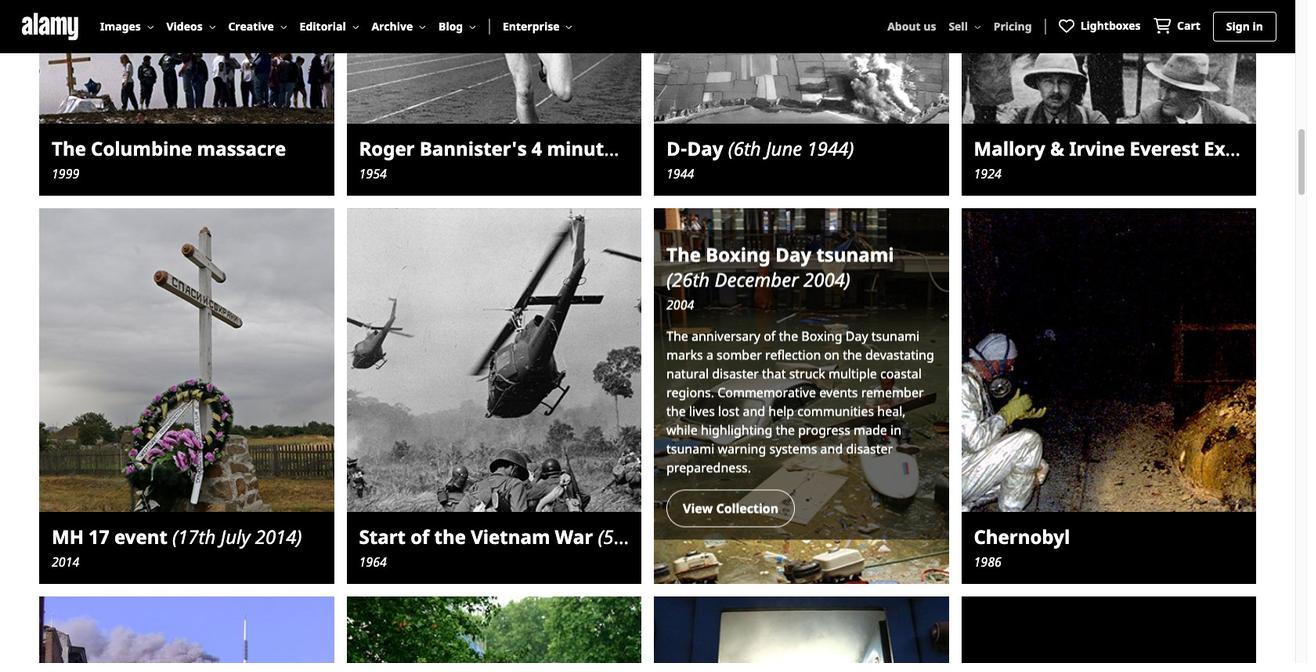 Task type: describe. For each thing, give the bounding box(es) containing it.
chevron down image for images
[[147, 23, 154, 30]]

creative link
[[228, 0, 287, 53]]

minute
[[547, 136, 615, 162]]

about us
[[887, 19, 936, 34]]

editorial
[[300, 19, 346, 34]]

heart image
[[1058, 18, 1074, 33]]

hovering u.s. army helicopters pour machine gun fire into the tree line to cover the advance of south vietnamese ground troops in an attack on a viet cong camp 18 miles north of tay ninh, northwest of saigon near the cambodian border, in march 1965 image
[[347, 209, 641, 584]]

blog link
[[439, 0, 476, 53]]

in
[[1253, 19, 1263, 34]]

chevron down image for editorial
[[352, 23, 359, 30]]

anniversary
[[691, 574, 760, 591]]

about
[[887, 19, 921, 34]]

of inside the anniversary of the boxing day tsunami marks a somber reflection on the devastating natural disaster that struck multiple coastal regions. commemorative events remember the lives lost and help communities h
[[764, 574, 776, 591]]

1944)
[[807, 136, 854, 162]]

the for boxing
[[666, 488, 701, 514]]

a sri lankan worker sprays wearing protective gear spray disinfectant inside a train at dematagoda railway yard in colombo on march 17, 2020. image
[[654, 597, 949, 663]]

(26th
[[666, 513, 710, 539]]

vietnam
[[471, 524, 550, 550]]

2004
[[666, 543, 694, 560]]

d-day ww2 pre-invasion aerial june 1944 pinpoint bombing of pointe du hoc normandy northern france, image of usaf ninth air force b26 bombers bombing nazi fortifications prior to d-day invasion image
[[654, 0, 949, 196]]

regions.
[[666, 630, 714, 648]]

a commemorative wreath is laid at the foot of a cross, near the wreckage of malaysia airlines flight 17 plane seen outside the village of hrabove, eastern ukraine, tuesday, sept. 9, 2014. image
[[39, 209, 334, 584]]

2014
[[52, 554, 79, 571]]

1954
[[359, 166, 387, 183]]

start of the vietnam war (5th august 1964) 1964
[[359, 524, 745, 571]]

remember
[[861, 630, 924, 648]]

the up multiple
[[843, 593, 862, 610]]

lives
[[689, 649, 715, 663]]

1999
[[52, 166, 79, 183]]

june
[[766, 136, 802, 162]]

december
[[715, 513, 799, 539]]

d-day (6th june 1944) 1944
[[666, 136, 854, 183]]

chevron down image for videos
[[209, 23, 216, 30]]

commemorative
[[717, 630, 816, 648]]

mallory & irvine everest expedition 1924
[[974, 136, 1304, 183]]

coastal
[[880, 612, 922, 629]]

chernobyl 1986
[[974, 524, 1070, 571]]

pricing
[[994, 19, 1032, 34]]

july
[[221, 524, 250, 550]]

sign in button
[[1214, 13, 1276, 41]]

the for anniversary
[[666, 574, 688, 591]]

multiple
[[829, 612, 877, 629]]

d-
[[666, 136, 687, 162]]

4
[[532, 136, 542, 162]]

day inside 'd-day (6th june 1944) 1944'
[[687, 136, 723, 162]]

the boxing day tsunami (26th december 2004) 2004
[[666, 488, 894, 560]]

in this saturday, april 24, 1999 file photo, mourners gather on top of a hill overlooking columbine high school in littleton, colo. a total of 15 people, including gunmen eric harris and dylan klebold, died in the attack at the school. image
[[39, 0, 334, 196]]

(5th
[[598, 524, 631, 550]]

and
[[743, 649, 765, 663]]

that
[[762, 612, 786, 629]]

start
[[359, 524, 406, 550]]

communities
[[797, 649, 874, 663]]

help
[[768, 649, 794, 663]]

1986
[[974, 554, 1001, 571]]

chevron down image for enterprise
[[566, 23, 573, 30]]

blog
[[439, 19, 463, 34]]

on
[[824, 593, 840, 610]]

the for columbine
[[52, 136, 86, 162]]

natural
[[666, 612, 709, 629]]

boxing inside the anniversary of the boxing day tsunami marks a somber reflection on the devastating natural disaster that struck multiple coastal regions. commemorative events remember the lives lost and help communities h
[[801, 574, 842, 591]]

2004)
[[803, 513, 850, 539]]

members of the british everest expedition pose for a photograph; bruce and mallory stand on the left and middle, respectively. date: 1924 - image
[[961, 0, 1256, 196]]

roger
[[359, 136, 415, 162]]

boxing inside the boxing day tsunami (26th december 2004) 2004
[[706, 488, 771, 514]]

world trade center, tower 2 attack. september 11th, 2001. view from the corner at west broadway and spring st. in soho, nyc north side of tower image
[[39, 597, 334, 663]]

cart link
[[1153, 18, 1200, 36]]



Task type: locate. For each thing, give the bounding box(es) containing it.
the up 'august'
[[666, 488, 701, 514]]

&
[[1050, 136, 1064, 162]]

archive link
[[372, 0, 426, 53]]

mile
[[620, 136, 661, 162]]

devastating
[[865, 593, 934, 610]]

boxing up 1964)
[[706, 488, 771, 514]]

3 chevron down image from the left
[[280, 23, 287, 30]]

1924
[[974, 166, 1001, 183]]

chevron down image inside videos "link"
[[209, 23, 216, 30]]

0 vertical spatial boxing
[[706, 488, 771, 514]]

chevron down image inside editorial link
[[352, 23, 359, 30]]

day inside the anniversary of the boxing day tsunami marks a somber reflection on the devastating natural disaster that struck multiple coastal regions. commemorative events remember the lives lost and help communities h
[[846, 574, 868, 591]]

chevron down image right blog
[[469, 23, 476, 30]]

august
[[636, 524, 693, 550]]

1 vertical spatial of
[[764, 574, 776, 591]]

boxing
[[706, 488, 771, 514], [801, 574, 842, 591]]

struck
[[789, 612, 825, 629]]

event
[[114, 524, 167, 550]]

disaster
[[712, 612, 759, 629]]

chevron down image right images
[[147, 23, 154, 30]]

chevron down image inside sell link
[[974, 23, 981, 30]]

0 horizontal spatial boxing
[[706, 488, 771, 514]]

of inside start of the vietnam war (5th august 1964) 1964
[[410, 524, 429, 550]]

tsunami inside the anniversary of the boxing day tsunami marks a somber reflection on the devastating natural disaster that struck multiple coastal regions. commemorative events remember the lives lost and help communities h
[[871, 574, 919, 591]]

chevron down image right creative
[[280, 23, 287, 30]]

chevron down image inside creative link
[[280, 23, 287, 30]]

chevron down image for creative
[[280, 23, 287, 30]]

1 vertical spatial boxing
[[801, 574, 842, 591]]

british athlete roger bannister breaks the tape to become the first man ever to break the four minute barrier in the mile at iffly field in oxford, england. with the 60th anniversary approaching, bannister, now 85. image
[[347, 0, 641, 196]]

day
[[687, 136, 723, 162], [775, 488, 811, 514], [846, 574, 868, 591]]

1 horizontal spatial day
[[775, 488, 811, 514]]

chevron down image inside enterprise link
[[566, 23, 573, 30]]

1 vertical spatial tsunami
[[871, 574, 919, 591]]

bannister's
[[420, 136, 527, 162]]

1964)
[[698, 524, 745, 550]]

sell link
[[949, 0, 981, 53]]

cart
[[1177, 18, 1200, 32]]

chevron down image inside archive link
[[419, 23, 426, 30]]

about us link
[[887, 0, 936, 53]]

chevron down image right videos
[[209, 23, 216, 30]]

the columbine massacre 1999
[[52, 136, 286, 183]]

2 chevron down image from the left
[[209, 23, 216, 30]]

the inside start of the vietnam war (5th august 1964) 1964
[[434, 524, 466, 550]]

mh 17 event (17th july 2014) 2014
[[52, 524, 302, 571]]

2 horizontal spatial day
[[846, 574, 868, 591]]

chevron down image inside blog link
[[469, 23, 476, 30]]

videos link
[[166, 0, 216, 53]]

tsunami
[[816, 488, 894, 514], [871, 574, 919, 591]]

0 horizontal spatial day
[[687, 136, 723, 162]]

the up marks
[[666, 574, 688, 591]]

chevron down image for sell
[[974, 23, 981, 30]]

of
[[410, 524, 429, 550], [764, 574, 776, 591]]

a
[[706, 593, 713, 610]]

tsunami inside the boxing day tsunami (26th december 2004) 2004
[[816, 488, 894, 514]]

2 chevron down image from the left
[[469, 23, 476, 30]]

images
[[100, 19, 141, 34]]

mallory
[[974, 136, 1045, 162]]

0 vertical spatial the
[[52, 136, 86, 162]]

0 horizontal spatial of
[[410, 524, 429, 550]]

1964
[[359, 554, 387, 571]]

2 vertical spatial the
[[666, 574, 688, 591]]

1 horizontal spatial boxing
[[801, 574, 842, 591]]

chevron down image right sell
[[974, 23, 981, 30]]

the inside the boxing day tsunami (26th december 2004) 2004
[[666, 488, 701, 514]]

the down regions.
[[666, 649, 686, 663]]

1 chevron down image from the left
[[147, 23, 154, 30]]

sell
[[949, 19, 968, 34]]

the elephants foot of the chernobyl disaster. image
[[961, 209, 1256, 584]]

1 chevron down image from the left
[[419, 23, 426, 30]]

1 vertical spatial the
[[666, 488, 701, 514]]

sign in
[[1226, 19, 1263, 34]]

reflection
[[765, 593, 821, 610]]

the up reflection
[[779, 574, 798, 591]]

cart shopping image
[[1153, 18, 1171, 33]]

pricing link
[[994, 0, 1032, 53]]

day inside the boxing day tsunami (26th december 2004) 2004
[[775, 488, 811, 514]]

columbine
[[91, 136, 192, 162]]

boxing up on
[[801, 574, 842, 591]]

the inside the anniversary of the boxing day tsunami marks a somber reflection on the devastating natural disaster that struck multiple coastal regions. commemorative events remember the lives lost and help communities h
[[666, 574, 688, 591]]

war
[[555, 524, 593, 550]]

chevron down image for blog
[[469, 23, 476, 30]]

2014)
[[255, 524, 302, 550]]

chevron down image left blog
[[419, 23, 426, 30]]

lost
[[718, 649, 740, 663]]

1944
[[666, 166, 694, 183]]

4 chevron down image from the left
[[352, 23, 359, 30]]

lightboxes button
[[1058, 18, 1141, 36]]

chevron down image inside images link
[[147, 23, 154, 30]]

mh
[[52, 524, 84, 550]]

of right the start
[[410, 524, 429, 550]]

3 chevron down image from the left
[[566, 23, 573, 30]]

us
[[923, 19, 936, 34]]

the anniversary of the boxing day tsunami marks a somber reflection on the devastating natural disaster that struck multiple coastal regions. commemorative events remember the lives lost and help communities h
[[666, 574, 934, 663]]

expedition
[[1204, 136, 1304, 162]]

chernobyl
[[974, 524, 1070, 550]]

of up reflection
[[764, 574, 776, 591]]

the inside the columbine massacre 1999
[[52, 136, 86, 162]]

chevron down image
[[419, 23, 426, 30], [469, 23, 476, 30], [566, 23, 573, 30], [974, 23, 981, 30]]

the
[[434, 524, 466, 550], [779, 574, 798, 591], [843, 593, 862, 610], [666, 649, 686, 663]]

(6th
[[728, 136, 761, 162]]

archive
[[372, 19, 413, 34]]

0 vertical spatial tsunami
[[816, 488, 894, 514]]

marks
[[666, 593, 703, 610]]

(17th
[[172, 524, 216, 550]]

massacre
[[197, 136, 286, 162]]

1 horizontal spatial of
[[764, 574, 776, 591]]

lightboxes
[[1080, 18, 1141, 32]]

the
[[52, 136, 86, 162], [666, 488, 701, 514], [666, 574, 688, 591]]

enterprise link
[[503, 0, 573, 53]]

editorial link
[[300, 0, 359, 53]]

4 chevron down image from the left
[[974, 23, 981, 30]]

chevron down image right editorial at the left
[[352, 23, 359, 30]]

chevron down image right the enterprise
[[566, 23, 573, 30]]

the left vietnam
[[434, 524, 466, 550]]

the up 1999
[[52, 136, 86, 162]]

events
[[819, 630, 858, 648]]

17
[[89, 524, 109, 550]]

1 vertical spatial day
[[775, 488, 811, 514]]

0 vertical spatial day
[[687, 136, 723, 162]]

videos
[[166, 19, 203, 34]]

everest
[[1130, 136, 1199, 162]]

he bomb destroyed number 30 double-decker bus in tavistock square in central london july 8, 2005. image
[[347, 597, 641, 663]]

enterprise
[[503, 19, 559, 34]]

images link
[[100, 0, 154, 53]]

irvine
[[1069, 136, 1125, 162]]

chevron down image
[[147, 23, 154, 30], [209, 23, 216, 30], [280, 23, 287, 30], [352, 23, 359, 30]]

somber
[[717, 593, 762, 610]]

emergency crew search for bodies in the flooded lobby of the seapearl resort at patong beach on phuket island in thailand. image
[[650, 204, 953, 590]]

alamy logo image
[[19, 13, 81, 41]]

0 vertical spatial of
[[410, 524, 429, 550]]

sign
[[1226, 19, 1250, 34]]

creative
[[228, 19, 274, 34]]

2 vertical spatial day
[[846, 574, 868, 591]]

chevron down image for archive
[[419, 23, 426, 30]]

roger bannister's 4 minute mile 1954
[[359, 136, 661, 183]]



Task type: vqa. For each thing, say whether or not it's contained in the screenshot.


